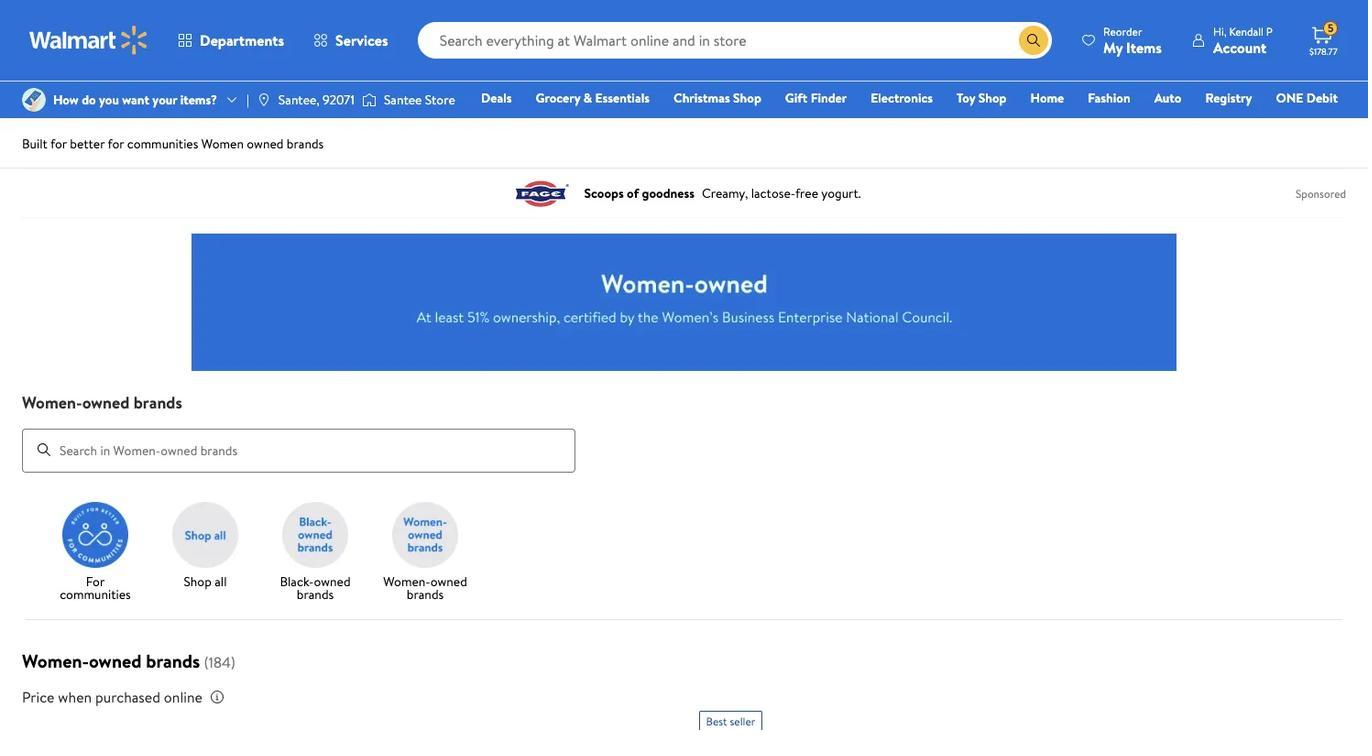 Task type: locate. For each thing, give the bounding box(es) containing it.
grocery & essentials link
[[528, 88, 658, 108]]

black-owned brands�� image
[[282, 502, 348, 568]]

women-owned brands link
[[378, 502, 473, 605]]

santee
[[384, 91, 422, 109]]

shop
[[733, 89, 762, 107], [979, 89, 1007, 107], [184, 572, 212, 591]]

1 horizontal spatial women-owned brands
[[383, 572, 467, 604]]

for
[[86, 572, 105, 591]]

best
[[706, 714, 728, 729]]

for communities
[[60, 572, 131, 604]]

2 horizontal spatial shop
[[979, 89, 1007, 107]]

hi,
[[1214, 23, 1227, 39]]

women-owned brands down women-owned brands image on the bottom left
[[383, 572, 467, 604]]

shop left all
[[184, 572, 212, 591]]

women- up 'search' icon
[[22, 391, 82, 414]]

best seller
[[706, 714, 756, 729]]

Walmart Site-Wide search field
[[418, 22, 1052, 59]]

 image right 92071
[[362, 91, 377, 109]]

shop right toy
[[979, 89, 1007, 107]]

0 horizontal spatial women-owned brands
[[22, 391, 182, 414]]

for communities link
[[48, 502, 143, 605]]

2 for from the left
[[108, 135, 124, 153]]

brands inside the black-owned brands
[[297, 585, 334, 604]]

reorder my items
[[1104, 23, 1162, 57]]

one
[[1276, 89, 1304, 107]]

shop all�� image
[[172, 502, 238, 568]]

better
[[70, 135, 105, 153]]

0 vertical spatial women-
[[22, 391, 82, 414]]

toy shop link
[[949, 88, 1015, 108]]

0 vertical spatial women-owned brands
[[22, 391, 182, 414]]

services button
[[299, 18, 403, 62]]

black-owned brands
[[280, 572, 351, 604]]

women- inside search field
[[22, 391, 82, 414]]

p
[[1267, 23, 1273, 39]]

1 horizontal spatial shop
[[733, 89, 762, 107]]

1 horizontal spatial  image
[[362, 91, 377, 109]]

search icon image
[[1027, 33, 1041, 48]]

Search search field
[[418, 22, 1052, 59]]

toy shop
[[957, 89, 1007, 107]]

when
[[58, 687, 92, 707]]

women-
[[22, 391, 82, 414], [383, 572, 431, 591], [22, 649, 89, 673]]

black-owned brands link
[[268, 502, 363, 605]]

1 for from the left
[[50, 135, 67, 153]]

for
[[50, 135, 67, 153], [108, 135, 124, 153]]

black-
[[280, 572, 314, 591]]

brands inside search field
[[134, 391, 182, 414]]

brands
[[287, 135, 324, 153], [134, 391, 182, 414], [297, 585, 334, 604], [407, 585, 444, 604], [146, 649, 200, 673]]

you
[[99, 91, 119, 109]]

|
[[247, 91, 249, 109]]

communities
[[127, 135, 198, 153], [60, 585, 131, 604]]

gift
[[785, 89, 808, 107]]

do
[[82, 91, 96, 109]]

women- inside women-owned brands
[[383, 572, 431, 591]]

women-owned brands inside search field
[[22, 391, 182, 414]]

1 horizontal spatial for
[[108, 135, 124, 153]]

one debit link
[[1268, 88, 1347, 108]]

electronics
[[871, 89, 933, 107]]

communities down your
[[127, 135, 198, 153]]

owned
[[247, 135, 284, 153], [82, 391, 130, 414], [314, 572, 351, 591], [431, 572, 467, 591], [89, 649, 142, 673]]

deals link
[[473, 88, 520, 108]]

walmart image
[[29, 26, 149, 55]]

 image
[[362, 91, 377, 109], [257, 93, 271, 107]]

for communities�� image
[[62, 502, 128, 568]]

gift finder link
[[777, 88, 855, 108]]

home link
[[1023, 88, 1073, 108]]

 image right |
[[257, 93, 271, 107]]

store
[[425, 91, 455, 109]]

santee, 92071
[[279, 91, 355, 109]]

electronics link
[[863, 88, 942, 108]]

women- down women-owned brands image on the bottom left
[[383, 572, 431, 591]]

1 vertical spatial women-
[[383, 572, 431, 591]]

registry link
[[1198, 88, 1261, 108]]

for right built on the left of the page
[[50, 135, 67, 153]]

built for better for communities women owned brands
[[22, 135, 324, 153]]

shop right christmas
[[733, 89, 762, 107]]

women-owned brands
[[22, 391, 182, 414], [383, 572, 467, 604]]

women-owned brands (184)
[[22, 649, 236, 673]]

women-owned brands up 'search' icon
[[22, 391, 182, 414]]

items
[[1127, 37, 1162, 57]]

0 horizontal spatial for
[[50, 135, 67, 153]]

0 vertical spatial communities
[[127, 135, 198, 153]]

5 $178.77
[[1310, 20, 1338, 58]]

shop all
[[184, 572, 227, 591]]

home
[[1031, 89, 1065, 107]]

for right "better"
[[108, 135, 124, 153]]

your
[[153, 91, 177, 109]]

communities down for communities�� 'image'
[[60, 585, 131, 604]]

2 vertical spatial women-
[[22, 649, 89, 673]]

departments button
[[163, 18, 299, 62]]

auto link
[[1146, 88, 1190, 108]]

 image
[[22, 88, 46, 112]]

0 horizontal spatial  image
[[257, 93, 271, 107]]

santee,
[[279, 91, 320, 109]]

santee store
[[384, 91, 455, 109]]

women
[[201, 135, 244, 153]]

women- up price
[[22, 649, 89, 673]]

hi, kendall p account
[[1214, 23, 1273, 57]]

women-owned brands image
[[392, 502, 458, 568]]

auto
[[1155, 89, 1182, 107]]

want
[[122, 91, 149, 109]]

price
[[22, 687, 55, 707]]



Task type: vqa. For each thing, say whether or not it's contained in the screenshot.
Black-owned brands
yes



Task type: describe. For each thing, give the bounding box(es) containing it.
brands inside women-owned brands
[[407, 585, 444, 604]]

1 vertical spatial communities
[[60, 585, 131, 604]]

1 vertical spatial women-owned brands
[[383, 572, 467, 604]]

grocery & essentials
[[536, 89, 650, 107]]

Search in Women-owned brands search field
[[22, 429, 576, 473]]

&
[[584, 89, 592, 107]]

Women-owned brands search field
[[0, 391, 1369, 473]]

kendall
[[1230, 23, 1264, 39]]

sponsored
[[1296, 186, 1347, 201]]

built
[[22, 135, 47, 153]]

christmas
[[674, 89, 730, 107]]

how
[[53, 91, 79, 109]]

fashion link
[[1080, 88, 1139, 108]]

shop for toy shop
[[979, 89, 1007, 107]]

christmas shop link
[[666, 88, 770, 108]]

search image
[[37, 443, 51, 458]]

registry
[[1206, 89, 1253, 107]]

purchased
[[95, 687, 160, 707]]

 image for santee store
[[362, 91, 377, 109]]

0 horizontal spatial shop
[[184, 572, 212, 591]]

reorder
[[1104, 23, 1143, 39]]

owned inside search field
[[82, 391, 130, 414]]

shop for christmas shop
[[733, 89, 762, 107]]

$178.77
[[1310, 45, 1338, 58]]

online
[[164, 687, 203, 707]]

owned inside the black-owned brands
[[314, 572, 351, 591]]

essentials
[[595, 89, 650, 107]]

how do you want your items?
[[53, 91, 217, 109]]

(184)
[[204, 652, 236, 672]]

price when purchased online
[[22, 687, 203, 707]]

grocery
[[536, 89, 581, 107]]

 image for santee, 92071
[[257, 93, 271, 107]]

finder
[[811, 89, 847, 107]]

all
[[215, 572, 227, 591]]

my
[[1104, 37, 1123, 57]]

walmart+
[[1284, 115, 1338, 133]]

account
[[1214, 37, 1267, 57]]

christmas shop
[[674, 89, 762, 107]]

debit
[[1307, 89, 1338, 107]]

seller
[[730, 714, 756, 729]]

shop all link
[[158, 502, 253, 592]]

fashion
[[1088, 89, 1131, 107]]

deals
[[481, 89, 512, 107]]

departments
[[200, 30, 284, 50]]

gift finder
[[785, 89, 847, 107]]

items?
[[180, 91, 217, 109]]

92071
[[323, 91, 355, 109]]

one debit walmart+
[[1276, 89, 1338, 133]]

toy
[[957, 89, 976, 107]]

legal information image
[[210, 690, 225, 704]]

walmart+ link
[[1275, 114, 1347, 134]]

women-owned. at least fifty-one percent��ownership certified by the women���s business enterprise national council.�� image
[[192, 234, 1177, 371]]

5
[[1328, 20, 1334, 36]]

services
[[336, 30, 388, 50]]



